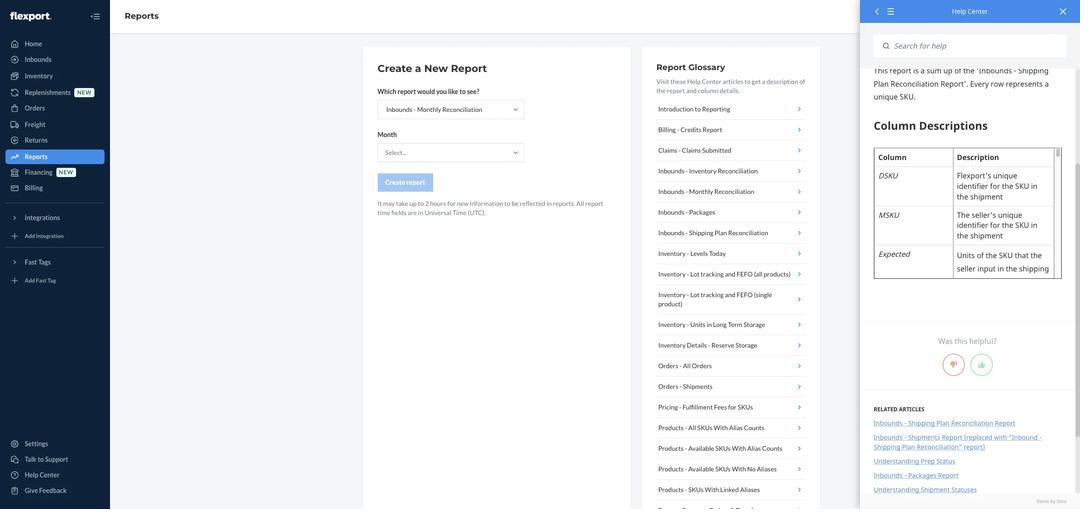 Task type: locate. For each thing, give the bounding box(es) containing it.
and down inventory - lot tracking and fefo (all products) button
[[725, 291, 736, 299]]

products for products - available skus with alias counts
[[658, 444, 684, 452]]

2 vertical spatial and
[[725, 291, 736, 299]]

2 vertical spatial shipping
[[874, 443, 901, 451]]

lot
[[691, 270, 700, 278], [691, 291, 700, 299]]

- down products - all skus with alias counts
[[685, 444, 687, 452]]

1 vertical spatial fefo
[[737, 291, 753, 299]]

shipments for orders
[[683, 382, 713, 390]]

- up inventory - units in long term storage
[[687, 291, 689, 299]]

- down fulfillment
[[685, 424, 687, 432]]

- left credits
[[677, 126, 680, 133]]

1 horizontal spatial shipping
[[874, 443, 901, 451]]

1 vertical spatial monthly
[[689, 188, 713, 195]]

- inside inbounds - inventory reconciliation button
[[686, 167, 688, 175]]

0 vertical spatial articles
[[723, 78, 744, 85]]

1 horizontal spatial help
[[687, 78, 701, 85]]

0 vertical spatial tracking
[[701, 270, 724, 278]]

2 vertical spatial help
[[25, 471, 38, 479]]

aliases right linked
[[740, 486, 760, 493]]

- right "inbound in the bottom right of the page
[[1040, 433, 1042, 442]]

1 vertical spatial reports
[[25, 153, 48, 161]]

0 vertical spatial packages
[[689, 208, 715, 216]]

1 horizontal spatial shipments
[[909, 433, 941, 442]]

1 vertical spatial packages
[[909, 471, 937, 480]]

1 tracking from the top
[[701, 270, 724, 278]]

1 fefo from the top
[[737, 270, 753, 278]]

orders - shipments button
[[657, 377, 806, 397]]

counts for products - available skus with alias counts
[[762, 444, 783, 452]]

packages up understanding shipment statuses
[[909, 471, 937, 480]]

0 vertical spatial new
[[77, 89, 92, 96]]

reconciliation down inbounds - inventory reconciliation button
[[715, 188, 755, 195]]

add down fast tags
[[25, 277, 35, 284]]

1 horizontal spatial a
[[762, 78, 766, 85]]

report down reporting
[[703, 126, 722, 133]]

0 vertical spatial in
[[547, 199, 552, 207]]

report inside the inbounds - shipments report (replaced with "inbound - shipping plan reconciliation" report)
[[942, 433, 963, 442]]

0 vertical spatial all
[[577, 199, 584, 207]]

storage inside button
[[736, 341, 758, 349]]

0 vertical spatial lot
[[691, 270, 700, 278]]

0 horizontal spatial shipments
[[683, 382, 713, 390]]

1 vertical spatial tracking
[[701, 291, 724, 299]]

skus down products - available skus with no aliases
[[689, 486, 704, 493]]

0 vertical spatial aliases
[[757, 465, 777, 473]]

- down "orders - all orders"
[[680, 382, 682, 390]]

- for inventory - units in long term storage "button"
[[687, 321, 689, 328]]

fast left 'tags'
[[25, 258, 37, 266]]

add inside add fast tag link
[[25, 277, 35, 284]]

billing - credits report button
[[657, 120, 806, 140]]

0 vertical spatial counts
[[744, 424, 765, 432]]

in left reports.
[[547, 199, 552, 207]]

2 add from the top
[[25, 277, 35, 284]]

inventory up replenishments
[[25, 72, 53, 80]]

and
[[686, 87, 697, 94], [725, 270, 736, 278], [725, 291, 736, 299]]

1 vertical spatial billing
[[25, 184, 43, 192]]

flexport logo image
[[10, 12, 51, 21]]

a
[[415, 62, 421, 75], [762, 78, 766, 85]]

claims
[[658, 146, 677, 154], [682, 146, 701, 154]]

a right "get" in the right top of the page
[[762, 78, 766, 85]]

inbounds - shipping plan reconciliation button
[[657, 223, 806, 244]]

and inside button
[[725, 270, 736, 278]]

reports link
[[125, 11, 159, 21], [6, 149, 105, 164]]

inbounds - monthly reconciliation down which report would you like to see?
[[386, 105, 482, 113]]

fefo left (all
[[737, 270, 753, 278]]

0 vertical spatial alias
[[729, 424, 743, 432]]

tracking down today
[[701, 270, 724, 278]]

- inside inbounds - packages button
[[686, 208, 688, 216]]

0 vertical spatial available
[[689, 444, 714, 452]]

1 vertical spatial lot
[[691, 291, 700, 299]]

0 horizontal spatial inbounds - monthly reconciliation
[[386, 105, 482, 113]]

0 vertical spatial plan
[[715, 229, 727, 237]]

- left the levels
[[687, 249, 689, 257]]

shipments inside the inbounds - shipments report (replaced with "inbound - shipping plan reconciliation" report)
[[909, 433, 941, 442]]

description
[[767, 78, 799, 85]]

skus down the products - available skus with alias counts
[[716, 465, 731, 473]]

- inside inventory - lot tracking and fefo (single product)
[[687, 291, 689, 299]]

2 horizontal spatial shipping
[[909, 419, 935, 427]]

1 understanding from the top
[[874, 457, 919, 466]]

inbounds - monthly reconciliation
[[386, 105, 482, 113], [658, 188, 755, 195]]

add
[[25, 233, 35, 240], [25, 277, 35, 284]]

inventory down product)
[[658, 321, 686, 328]]

report inside visit these help center articles to get a description of the report and column details.
[[667, 87, 685, 94]]

tracking for (single
[[701, 291, 724, 299]]

pricing
[[658, 403, 678, 411]]

articles right related at the right bottom of page
[[899, 405, 925, 413]]

tag
[[48, 277, 56, 284]]

1 horizontal spatial inbounds - monthly reconciliation
[[658, 188, 755, 195]]

and inside visit these help center articles to get a description of the report and column details.
[[686, 87, 697, 94]]

inventory - lot tracking and fefo (all products) button
[[657, 264, 806, 285]]

inbounds inside inbounds - packages button
[[658, 208, 685, 216]]

report right reports.
[[585, 199, 604, 207]]

report left would
[[398, 88, 416, 95]]

0 vertical spatial fast
[[25, 258, 37, 266]]

products - skus with linked aliases
[[658, 486, 760, 493]]

to
[[745, 78, 751, 85], [460, 88, 466, 95], [695, 105, 701, 113], [418, 199, 424, 207], [505, 199, 511, 207], [38, 455, 44, 463]]

products - available skus with no aliases
[[658, 465, 777, 473]]

details.
[[720, 87, 740, 94]]

inventory for inventory - levels today
[[658, 249, 686, 257]]

freight link
[[6, 117, 105, 132]]

2 vertical spatial all
[[689, 424, 696, 432]]

- inside inventory - units in long term storage "button"
[[687, 321, 689, 328]]

inventory - levels today button
[[657, 244, 806, 264]]

2 understanding from the top
[[874, 485, 919, 494]]

0 vertical spatial billing
[[658, 126, 676, 133]]

1 vertical spatial in
[[418, 209, 424, 216]]

- down related articles
[[905, 419, 907, 427]]

- up the inbounds - shipping plan reconciliation on the right of the page
[[686, 208, 688, 216]]

0 vertical spatial help
[[952, 7, 966, 16]]

- up orders - shipments
[[680, 362, 682, 370]]

tracking down inventory - lot tracking and fefo (all products)
[[701, 291, 724, 299]]

0 vertical spatial add
[[25, 233, 35, 240]]

report up the with
[[995, 419, 1016, 427]]

claims down billing - credits report on the top right of the page
[[658, 146, 677, 154]]

inventory for inventory
[[25, 72, 53, 80]]

units
[[691, 321, 706, 328]]

billing down 'financing'
[[25, 184, 43, 192]]

0 vertical spatial understanding
[[874, 457, 919, 466]]

shipping inside button
[[689, 229, 714, 237]]

help center up give feedback
[[25, 471, 60, 479]]

inbounds - inventory reconciliation
[[658, 167, 758, 175]]

to left "get" in the right top of the page
[[745, 78, 751, 85]]

by
[[1051, 498, 1056, 504]]

create inside button
[[385, 178, 405, 186]]

for inside it may take up to 2 hours for new information to be reflected in reports. all report time fields are in universal time (utc).
[[447, 199, 456, 207]]

shipping up the levels
[[689, 229, 714, 237]]

center up the column
[[702, 78, 722, 85]]

products inside 'button'
[[658, 486, 684, 493]]

new
[[77, 89, 92, 96], [59, 169, 73, 176], [457, 199, 469, 207]]

0 vertical spatial a
[[415, 62, 421, 75]]

- inside orders - shipments button
[[680, 382, 682, 390]]

skus for products - available skus with alias counts
[[716, 444, 731, 452]]

report inside button
[[407, 178, 425, 186]]

0 horizontal spatial shipping
[[689, 229, 714, 237]]

0 horizontal spatial reports link
[[6, 149, 105, 164]]

it may take up to 2 hours for new information to be reflected in reports. all report time fields are in universal time (utc).
[[378, 199, 604, 216]]

plan inside button
[[715, 229, 727, 237]]

4 products from the top
[[658, 486, 684, 493]]

inbounds inside inbounds - inventory reconciliation button
[[658, 167, 685, 175]]

- inside the products - available skus with alias counts button
[[685, 444, 687, 452]]

understanding for understanding shipment statuses
[[874, 485, 919, 494]]

- inside 'inbounds - monthly reconciliation' button
[[686, 188, 688, 195]]

report inside billing - credits report button
[[703, 126, 722, 133]]

shipping
[[689, 229, 714, 237], [909, 419, 935, 427], [874, 443, 901, 451]]

create up which
[[378, 62, 412, 75]]

help center
[[952, 7, 988, 16], [25, 471, 60, 479]]

2 tracking from the top
[[701, 291, 724, 299]]

statuses
[[952, 485, 977, 494]]

in right "are"
[[418, 209, 424, 216]]

billing inside button
[[658, 126, 676, 133]]

1 horizontal spatial packages
[[909, 471, 937, 480]]

help down report glossary
[[687, 78, 701, 85]]

add for add integration
[[25, 233, 35, 240]]

it
[[378, 199, 382, 207]]

replenishments
[[25, 89, 71, 96]]

- inside billing - credits report button
[[677, 126, 680, 133]]

- up products - skus with linked aliases
[[685, 465, 687, 473]]

lot inside inventory - lot tracking and fefo (single product)
[[691, 291, 700, 299]]

all down fulfillment
[[689, 424, 696, 432]]

1 add from the top
[[25, 233, 35, 240]]

and inside inventory - lot tracking and fefo (single product)
[[725, 291, 736, 299]]

support
[[45, 455, 68, 463]]

1 vertical spatial storage
[[736, 341, 758, 349]]

- for products - all skus with alias counts button
[[685, 424, 687, 432]]

report for inbounds - packages report
[[938, 471, 959, 480]]

like
[[448, 88, 459, 95]]

0 vertical spatial create
[[378, 62, 412, 75]]

Search search field
[[890, 34, 1067, 58]]

1 vertical spatial a
[[762, 78, 766, 85]]

with left no
[[732, 465, 746, 473]]

1 vertical spatial help center
[[25, 471, 60, 479]]

help up give
[[25, 471, 38, 479]]

settings
[[25, 440, 48, 448]]

1 vertical spatial for
[[728, 403, 737, 411]]

orders - shipments
[[658, 382, 713, 390]]

with down the fees
[[714, 424, 728, 432]]

0 horizontal spatial billing
[[25, 184, 43, 192]]

elevio by dixa
[[1037, 498, 1067, 504]]

1 vertical spatial and
[[725, 270, 736, 278]]

with
[[714, 424, 728, 432], [732, 444, 746, 452], [732, 465, 746, 473], [705, 486, 719, 493]]

for right the fees
[[728, 403, 737, 411]]

packages inside button
[[689, 208, 715, 216]]

inventory left the levels
[[658, 249, 686, 257]]

0 horizontal spatial alias
[[729, 424, 743, 432]]

0 horizontal spatial claims
[[658, 146, 677, 154]]

1 vertical spatial add
[[25, 277, 35, 284]]

available down products - all skus with alias counts
[[689, 444, 714, 452]]

skus inside button
[[738, 403, 753, 411]]

2 fefo from the top
[[737, 291, 753, 299]]

inventory down claims - claims submitted
[[689, 167, 717, 175]]

1 available from the top
[[689, 444, 714, 452]]

1 horizontal spatial in
[[547, 199, 552, 207]]

integration
[[36, 233, 64, 240]]

lot for inventory - lot tracking and fefo (all products)
[[691, 270, 700, 278]]

close navigation image
[[90, 11, 101, 22]]

new inside it may take up to 2 hours for new information to be reflected in reports. all report time fields are in universal time (utc).
[[457, 199, 469, 207]]

0 horizontal spatial packages
[[689, 208, 715, 216]]

orders link
[[6, 101, 105, 116]]

inbounds inside 'inbounds - monthly reconciliation' button
[[658, 188, 685, 195]]

articles up details.
[[723, 78, 744, 85]]

0 horizontal spatial articles
[[723, 78, 744, 85]]

1 vertical spatial alias
[[747, 444, 761, 452]]

inventory - lot tracking and fefo (all products)
[[658, 270, 791, 278]]

0 horizontal spatial new
[[59, 169, 73, 176]]

create report button
[[378, 173, 433, 192]]

inventory
[[25, 72, 53, 80], [689, 167, 717, 175], [658, 249, 686, 257], [658, 270, 686, 278], [658, 291, 686, 299], [658, 321, 686, 328], [658, 341, 686, 349]]

create up may in the top of the page
[[385, 178, 405, 186]]

to inside button
[[38, 455, 44, 463]]

inbounds - packages report
[[874, 471, 959, 480]]

0 vertical spatial for
[[447, 199, 456, 207]]

2 available from the top
[[689, 465, 714, 473]]

fefo
[[737, 270, 753, 278], [737, 291, 753, 299]]

shipments for inbounds
[[909, 433, 941, 442]]

center
[[968, 7, 988, 16], [702, 78, 722, 85], [40, 471, 60, 479]]

1 vertical spatial understanding
[[874, 485, 919, 494]]

- inside pricing - fulfillment fees for skus button
[[679, 403, 682, 411]]

reconciliation up (replaced
[[952, 419, 994, 427]]

1 horizontal spatial new
[[77, 89, 92, 96]]

1 vertical spatial center
[[702, 78, 722, 85]]

2 horizontal spatial in
[[707, 321, 712, 328]]

orders for orders
[[25, 104, 45, 112]]

products
[[658, 424, 684, 432], [658, 444, 684, 452], [658, 465, 684, 473], [658, 486, 684, 493]]

aliases right no
[[757, 465, 777, 473]]

2 horizontal spatial help
[[952, 7, 966, 16]]

inventory inside inventory - lot tracking and fefo (single product)
[[658, 291, 686, 299]]

for up time
[[447, 199, 456, 207]]

0 horizontal spatial help center
[[25, 471, 60, 479]]

1 vertical spatial new
[[59, 169, 73, 176]]

0 vertical spatial reports link
[[125, 11, 159, 21]]

report down these
[[667, 87, 685, 94]]

which report would you like to see?
[[378, 88, 480, 95]]

- inside inventory details - reserve storage button
[[708, 341, 711, 349]]

center up search search box
[[968, 7, 988, 16]]

1 horizontal spatial reports
[[125, 11, 159, 21]]

- inside "inbounds - shipping plan reconciliation" button
[[686, 229, 688, 237]]

inbounds - monthly reconciliation inside button
[[658, 188, 755, 195]]

inbounds inside "inbounds - shipping plan reconciliation" button
[[658, 229, 685, 237]]

inbounds - monthly reconciliation button
[[657, 182, 806, 202]]

reports
[[125, 11, 159, 21], [25, 153, 48, 161]]

reconciliation down like
[[442, 105, 482, 113]]

1 lot from the top
[[691, 270, 700, 278]]

fefo left (single
[[737, 291, 753, 299]]

submitted
[[702, 146, 732, 154]]

storage right term
[[744, 321, 766, 328]]

inbounds - shipping plan reconciliation
[[658, 229, 768, 237]]

monthly
[[417, 105, 441, 113], [689, 188, 713, 195]]

report for inbounds - shipments report (replaced with "inbound - shipping plan reconciliation" report)
[[942, 433, 963, 442]]

0 horizontal spatial plan
[[715, 229, 727, 237]]

2 lot from the top
[[691, 291, 700, 299]]

- inside inventory - lot tracking and fefo (all products) button
[[687, 270, 689, 278]]

inventory - units in long term storage
[[658, 321, 766, 328]]

help center up search search box
[[952, 7, 988, 16]]

0 vertical spatial inbounds - monthly reconciliation
[[386, 105, 482, 113]]

add left the "integration"
[[25, 233, 35, 240]]

new up time
[[457, 199, 469, 207]]

0 vertical spatial shipping
[[689, 229, 714, 237]]

- right the pricing
[[679, 403, 682, 411]]

add fast tag
[[25, 277, 56, 284]]

1 horizontal spatial billing
[[658, 126, 676, 133]]

available
[[689, 444, 714, 452], [689, 465, 714, 473]]

inventory inside "button"
[[658, 321, 686, 328]]

2 vertical spatial center
[[40, 471, 60, 479]]

plan up the inbounds - shipments report (replaced with "inbound - shipping plan reconciliation" report)
[[937, 419, 950, 427]]

credits
[[681, 126, 702, 133]]

report up the see?
[[451, 62, 487, 75]]

0 vertical spatial monthly
[[417, 105, 441, 113]]

fefo inside button
[[737, 270, 753, 278]]

3 products from the top
[[658, 465, 684, 473]]

inventory down inventory - levels today
[[658, 270, 686, 278]]

- inside the claims - claims submitted button
[[679, 146, 681, 154]]

- left units
[[687, 321, 689, 328]]

inventory up "orders - all orders"
[[658, 341, 686, 349]]

new up orders link
[[77, 89, 92, 96]]

1 vertical spatial shipments
[[909, 433, 941, 442]]

orders up the pricing
[[658, 382, 679, 390]]

create for create report
[[385, 178, 405, 186]]

understanding up inbounds - packages report
[[874, 457, 919, 466]]

- inside products - all skus with alias counts button
[[685, 424, 687, 432]]

all inside it may take up to 2 hours for new information to be reflected in reports. all report time fields are in universal time (utc).
[[577, 199, 584, 207]]

0 horizontal spatial for
[[447, 199, 456, 207]]

1 horizontal spatial articles
[[899, 405, 925, 413]]

shipments up reconciliation"
[[909, 433, 941, 442]]

1 products from the top
[[658, 424, 684, 432]]

1 vertical spatial plan
[[937, 419, 950, 427]]

tracking inside inventory - lot tracking and fefo (single product)
[[701, 291, 724, 299]]

- inside the products - skus with linked aliases 'button'
[[685, 486, 687, 493]]

skus down pricing - fulfillment fees for skus
[[697, 424, 713, 432]]

- inside "inventory - levels today" button
[[687, 249, 689, 257]]

billing link
[[6, 181, 105, 195]]

inbounds link
[[6, 52, 105, 67]]

2 vertical spatial new
[[457, 199, 469, 207]]

see?
[[467, 88, 480, 95]]

be
[[512, 199, 519, 207]]

2 horizontal spatial new
[[457, 199, 469, 207]]

financing
[[25, 168, 53, 176]]

in inside inventory - units in long term storage "button"
[[707, 321, 712, 328]]

report up reconciliation"
[[942, 433, 963, 442]]

inbounds - packages
[[658, 208, 715, 216]]

- right 'details'
[[708, 341, 711, 349]]

alias for products - all skus with alias counts
[[729, 424, 743, 432]]

- inside products - available skus with no aliases button
[[685, 465, 687, 473]]

skus
[[738, 403, 753, 411], [697, 424, 713, 432], [716, 444, 731, 452], [716, 465, 731, 473], [689, 486, 704, 493]]

alias up no
[[747, 444, 761, 452]]

plan up understanding prep status
[[902, 443, 915, 451]]

all up orders - shipments
[[683, 362, 691, 370]]

articles
[[723, 78, 744, 85], [899, 405, 925, 413]]

new for financing
[[59, 169, 73, 176]]

2 vertical spatial plan
[[902, 443, 915, 451]]

to left reporting
[[695, 105, 701, 113]]

monthly down which report would you like to see?
[[417, 105, 441, 113]]

reconciliation
[[442, 105, 482, 113], [718, 167, 758, 175], [715, 188, 755, 195], [728, 229, 768, 237], [952, 419, 994, 427]]

a inside visit these help center articles to get a description of the report and column details.
[[762, 78, 766, 85]]

- up inbounds - packages
[[686, 188, 688, 195]]

related
[[874, 405, 898, 413]]

help inside visit these help center articles to get a description of the report and column details.
[[687, 78, 701, 85]]

orders for orders - all orders
[[658, 362, 679, 370]]

0 horizontal spatial reports
[[25, 153, 48, 161]]

tracking inside button
[[701, 270, 724, 278]]

1 horizontal spatial for
[[728, 403, 737, 411]]

1 vertical spatial all
[[683, 362, 691, 370]]

2 vertical spatial in
[[707, 321, 712, 328]]

- for "inbounds - shipping plan reconciliation" button
[[686, 229, 688, 237]]

orders - all orders button
[[657, 356, 806, 377]]

monthly down inbounds - inventory reconciliation
[[689, 188, 713, 195]]

0 horizontal spatial center
[[40, 471, 60, 479]]

1 horizontal spatial help center
[[952, 7, 988, 16]]

to right like
[[460, 88, 466, 95]]

talk
[[25, 455, 36, 463]]

center down talk to support
[[40, 471, 60, 479]]

understanding down inbounds - packages report
[[874, 485, 919, 494]]

universal
[[425, 209, 451, 216]]

shipments inside button
[[683, 382, 713, 390]]

shipping for inbounds - shipping plan reconciliation report
[[909, 419, 935, 427]]

1 vertical spatial aliases
[[740, 486, 760, 493]]

with for products - available skus with no aliases
[[732, 465, 746, 473]]

available up products - skus with linked aliases
[[689, 465, 714, 473]]

articles inside visit these help center articles to get a description of the report and column details.
[[723, 78, 744, 85]]

1 vertical spatial counts
[[762, 444, 783, 452]]

add inside "add integration" link
[[25, 233, 35, 240]]

1 vertical spatial help
[[687, 78, 701, 85]]

up
[[410, 199, 417, 207]]

inbounds - monthly reconciliation down inbounds - inventory reconciliation
[[658, 188, 755, 195]]

fefo inside inventory - lot tracking and fefo (single product)
[[737, 291, 753, 299]]

lot inside button
[[691, 270, 700, 278]]

billing down introduction
[[658, 126, 676, 133]]

these
[[671, 78, 686, 85]]

- inside orders - all orders button
[[680, 362, 682, 370]]

orders up freight
[[25, 104, 45, 112]]

talk to support button
[[6, 452, 105, 467]]

2 products from the top
[[658, 444, 684, 452]]

inbounds inside the inbounds - shipments report (replaced with "inbound - shipping plan reconciliation" report)
[[874, 433, 903, 442]]

1 vertical spatial shipping
[[909, 419, 935, 427]]

packages up the inbounds - shipping plan reconciliation on the right of the page
[[689, 208, 715, 216]]

information
[[470, 199, 503, 207]]

report up these
[[657, 62, 686, 72]]

products for products - all skus with alias counts
[[658, 424, 684, 432]]

0 vertical spatial shipments
[[683, 382, 713, 390]]

1 horizontal spatial plan
[[902, 443, 915, 451]]

packages for inbounds - packages
[[689, 208, 715, 216]]

0 vertical spatial fefo
[[737, 270, 753, 278]]

inventory for inventory - units in long term storage
[[658, 321, 686, 328]]

to right talk
[[38, 455, 44, 463]]

0 vertical spatial and
[[686, 87, 697, 94]]

skus inside 'button'
[[689, 486, 704, 493]]

long
[[713, 321, 727, 328]]

1 horizontal spatial center
[[702, 78, 722, 85]]

- down inbounds - packages
[[686, 229, 688, 237]]

lot up units
[[691, 291, 700, 299]]

skus for products - available skus with no aliases
[[716, 465, 731, 473]]



Task type: describe. For each thing, give the bounding box(es) containing it.
glossary
[[689, 62, 725, 72]]

new for replenishments
[[77, 89, 92, 96]]

- for 'inbounds - monthly reconciliation' button
[[686, 188, 688, 195]]

introduction
[[658, 105, 694, 113]]

add for add fast tag
[[25, 277, 35, 284]]

products - available skus with no aliases button
[[657, 459, 806, 480]]

home
[[25, 40, 42, 48]]

shipment
[[921, 485, 950, 494]]

orders for orders - shipments
[[658, 382, 679, 390]]

fast tags button
[[6, 255, 105, 270]]

products - all skus with alias counts button
[[657, 418, 806, 438]]

product)
[[658, 300, 683, 308]]

- for 'inventory - lot tracking and fefo (single product)' button
[[687, 291, 689, 299]]

and for inventory - lot tracking and fefo (all products)
[[725, 270, 736, 278]]

reconciliation inside button
[[715, 188, 755, 195]]

available for products - available skus with no aliases
[[689, 465, 714, 473]]

inbounds inside inbounds link
[[25, 55, 52, 63]]

linked
[[720, 486, 739, 493]]

inventory link
[[6, 69, 105, 83]]

help inside help center link
[[25, 471, 38, 479]]

billing for billing - credits report
[[658, 126, 676, 133]]

products - available skus with alias counts button
[[657, 438, 806, 459]]

status
[[937, 457, 956, 466]]

inbounds - packages button
[[657, 202, 806, 223]]

understanding for understanding prep status
[[874, 457, 919, 466]]

returns
[[25, 136, 48, 144]]

you
[[436, 88, 447, 95]]

report inside it may take up to 2 hours for new information to be reflected in reports. all report time fields are in universal time (utc).
[[585, 199, 604, 207]]

fast inside dropdown button
[[25, 258, 37, 266]]

- for orders - all orders button
[[680, 362, 682, 370]]

0 horizontal spatial in
[[418, 209, 424, 216]]

aliases inside button
[[757, 465, 777, 473]]

report for billing - credits report
[[703, 126, 722, 133]]

packages for inbounds - packages report
[[909, 471, 937, 480]]

give feedback button
[[6, 483, 105, 498]]

- for inbounds - packages button
[[686, 208, 688, 216]]

plan inside the inbounds - shipments report (replaced with "inbound - shipping plan reconciliation" report)
[[902, 443, 915, 451]]

center inside visit these help center articles to get a description of the report and column details.
[[702, 78, 722, 85]]

tracking for (all
[[701, 270, 724, 278]]

inventory - units in long term storage button
[[657, 315, 806, 335]]

(replaced
[[964, 433, 993, 442]]

understanding shipment statuses
[[874, 485, 977, 494]]

0 horizontal spatial a
[[415, 62, 421, 75]]

all for products
[[689, 424, 696, 432]]

time
[[453, 209, 467, 216]]

plan for inbounds - shipping plan reconciliation report
[[937, 419, 950, 427]]

billing for billing
[[25, 184, 43, 192]]

products for products - skus with linked aliases
[[658, 486, 684, 493]]

storage inside "button"
[[744, 321, 766, 328]]

new
[[424, 62, 448, 75]]

2 horizontal spatial center
[[968, 7, 988, 16]]

hours
[[430, 199, 446, 207]]

inventory - lot tracking and fefo (single product) button
[[657, 285, 806, 315]]

fast tags
[[25, 258, 51, 266]]

for inside button
[[728, 403, 737, 411]]

to inside visit these help center articles to get a description of the report and column details.
[[745, 78, 751, 85]]

reconciliation down inbounds - packages button
[[728, 229, 768, 237]]

2 claims from the left
[[682, 146, 701, 154]]

1 claims from the left
[[658, 146, 677, 154]]

inventory for inventory details - reserve storage
[[658, 341, 686, 349]]

all for orders
[[683, 362, 691, 370]]

term
[[728, 321, 743, 328]]

take
[[396, 199, 408, 207]]

0 horizontal spatial monthly
[[417, 105, 441, 113]]

add integration link
[[6, 229, 105, 244]]

related articles
[[874, 405, 925, 413]]

create report
[[385, 178, 425, 186]]

to inside "button"
[[695, 105, 701, 113]]

was
[[939, 336, 953, 346]]

prep
[[921, 457, 935, 466]]

- for "inventory - levels today" button
[[687, 249, 689, 257]]

inbounds - shipments report (replaced with "inbound - shipping plan reconciliation" report)
[[874, 433, 1042, 451]]

0 vertical spatial reports
[[125, 11, 159, 21]]

inventory for inventory - lot tracking and fefo (all products)
[[658, 270, 686, 278]]

time
[[378, 209, 390, 216]]

inventory - levels today
[[658, 249, 726, 257]]

with inside 'button'
[[705, 486, 719, 493]]

- for the products - available skus with alias counts button
[[685, 444, 687, 452]]

inventory details - reserve storage
[[658, 341, 758, 349]]

inventory - lot tracking and fefo (single product)
[[658, 291, 772, 308]]

introduction to reporting button
[[657, 99, 806, 120]]

would
[[417, 88, 435, 95]]

integrations
[[25, 214, 60, 221]]

of
[[800, 78, 806, 85]]

create a new report
[[378, 62, 487, 75]]

give
[[25, 487, 38, 494]]

products for products - available skus with no aliases
[[658, 465, 684, 473]]

- for inventory - lot tracking and fefo (all products) button
[[687, 270, 689, 278]]

- down which report would you like to see?
[[414, 105, 416, 113]]

elevio
[[1037, 498, 1050, 504]]

reconciliation down the claims - claims submitted button
[[718, 167, 758, 175]]

this
[[955, 336, 968, 346]]

add integration
[[25, 233, 64, 240]]

- up understanding prep status
[[905, 433, 907, 442]]

1 vertical spatial articles
[[899, 405, 925, 413]]

dixa
[[1057, 498, 1067, 504]]

0 vertical spatial help center
[[952, 7, 988, 16]]

- down understanding prep status
[[905, 471, 907, 480]]

and for inventory - lot tracking and fefo (single product)
[[725, 291, 736, 299]]

shipping inside the inbounds - shipments report (replaced with "inbound - shipping plan reconciliation" report)
[[874, 443, 901, 451]]

plan for inbounds - shipping plan reconciliation
[[715, 229, 727, 237]]

- for orders - shipments button
[[680, 382, 682, 390]]

orders down 'details'
[[692, 362, 712, 370]]

are
[[408, 209, 417, 216]]

integrations button
[[6, 210, 105, 225]]

which
[[378, 88, 396, 95]]

inventory for inventory - lot tracking and fefo (single product)
[[658, 291, 686, 299]]

returns link
[[6, 133, 105, 148]]

- for pricing - fulfillment fees for skus button
[[679, 403, 682, 411]]

counts for products - all skus with alias counts
[[744, 424, 765, 432]]

fefo for (all
[[737, 270, 753, 278]]

understanding prep status
[[874, 457, 956, 466]]

inbounds - inventory reconciliation button
[[657, 161, 806, 182]]

today
[[709, 249, 726, 257]]

inventory details - reserve storage button
[[657, 335, 806, 356]]

1 horizontal spatial reports link
[[125, 11, 159, 21]]

fees
[[714, 403, 727, 411]]

details
[[687, 341, 707, 349]]

available for products - available skus with alias counts
[[689, 444, 714, 452]]

report)
[[964, 443, 985, 451]]

settings link
[[6, 437, 105, 451]]

lot for inventory - lot tracking and fefo (single product)
[[691, 291, 700, 299]]

reconciliation"
[[917, 443, 962, 451]]

claims - claims submitted button
[[657, 140, 806, 161]]

create for create a new report
[[378, 62, 412, 75]]

help center link
[[6, 468, 105, 482]]

skus for products - all skus with alias counts
[[697, 424, 713, 432]]

"inbound
[[1009, 433, 1038, 442]]

products - skus with linked aliases button
[[657, 480, 806, 500]]

- for the products - skus with linked aliases 'button'
[[685, 486, 687, 493]]

introduction to reporting
[[658, 105, 730, 113]]

products)
[[764, 270, 791, 278]]

(utc).
[[468, 209, 486, 216]]

select...
[[385, 149, 407, 156]]

talk to support
[[25, 455, 68, 463]]

elevio by dixa link
[[874, 498, 1067, 504]]

column
[[698, 87, 719, 94]]

give feedback
[[25, 487, 67, 494]]

monthly inside button
[[689, 188, 713, 195]]

report for create a new report
[[451, 62, 487, 75]]

feedback
[[39, 487, 67, 494]]

no
[[747, 465, 756, 473]]

- for billing - credits report button
[[677, 126, 680, 133]]

to left 2
[[418, 199, 424, 207]]

- for products - available skus with no aliases button
[[685, 465, 687, 473]]

help center inside help center link
[[25, 471, 60, 479]]

1 vertical spatial fast
[[36, 277, 47, 284]]

with for products - all skus with alias counts
[[714, 424, 728, 432]]

(single
[[754, 291, 772, 299]]

claims - claims submitted
[[658, 146, 732, 154]]

shipping for inbounds - shipping plan reconciliation
[[689, 229, 714, 237]]

fulfillment
[[683, 403, 713, 411]]

month
[[378, 131, 397, 138]]

home link
[[6, 37, 105, 51]]

alias for products - available skus with alias counts
[[747, 444, 761, 452]]

freight
[[25, 121, 45, 128]]

fefo for (single
[[737, 291, 753, 299]]

products - all skus with alias counts
[[658, 424, 765, 432]]

- for inbounds - inventory reconciliation button
[[686, 167, 688, 175]]

1 vertical spatial reports link
[[6, 149, 105, 164]]

aliases inside 'button'
[[740, 486, 760, 493]]

to left be
[[505, 199, 511, 207]]

orders - all orders
[[658, 362, 712, 370]]

with for products - available skus with alias counts
[[732, 444, 746, 452]]

- for the claims - claims submitted button
[[679, 146, 681, 154]]



Task type: vqa. For each thing, say whether or not it's contained in the screenshot.
inbound
no



